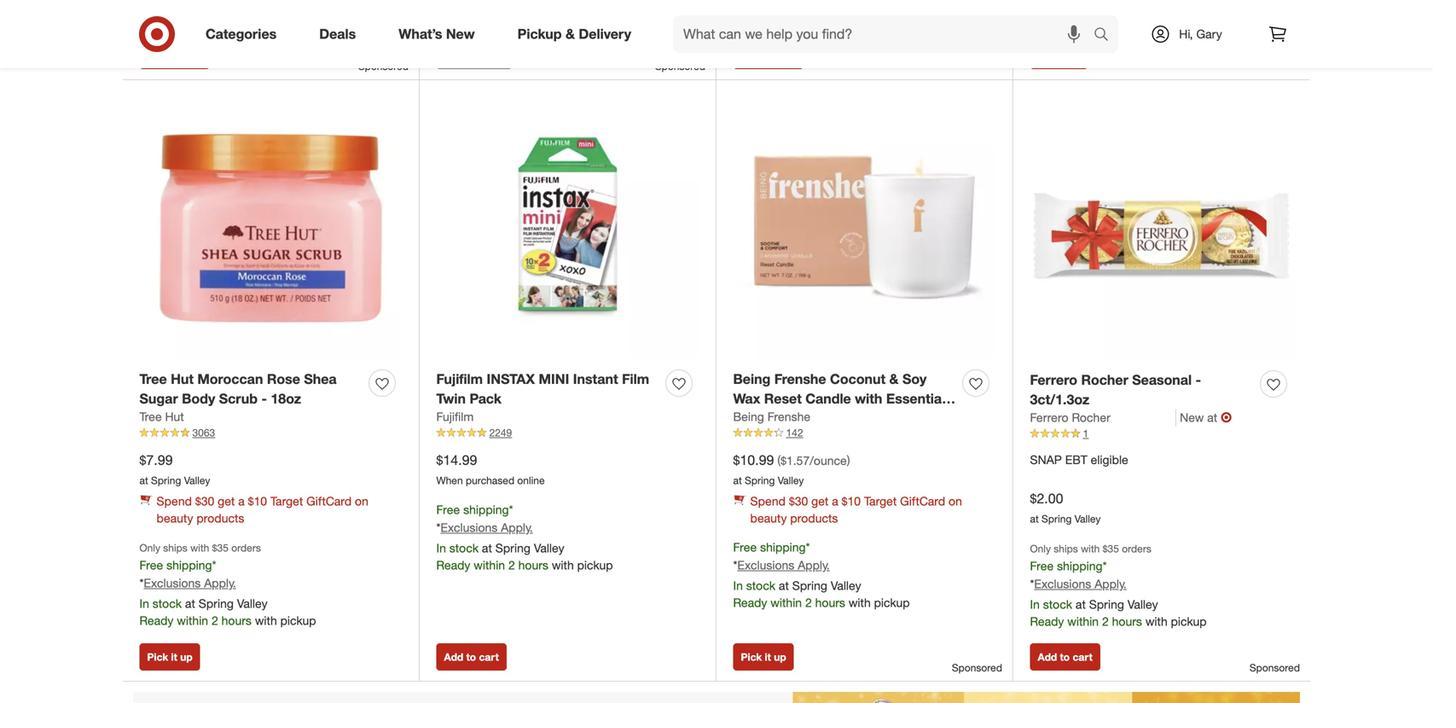 Task type: vqa. For each thing, say whether or not it's contained in the screenshot.
"user image by @itslanejo"
no



Task type: describe. For each thing, give the bounding box(es) containing it.
ferrero rocher seasonal - 3ct/1.3oz
[[1030, 372, 1201, 408]]

$30 for $10.99
[[789, 494, 808, 509]]

fujifilm instax mini instant film twin pack link
[[436, 369, 659, 408]]

pickup & delivery
[[518, 26, 631, 42]]

tree for tree hut
[[140, 409, 162, 424]]

- left 7oz
[[887, 410, 893, 426]]

it for tree hut moroccan rose shea sugar body scrub - 18oz
[[171, 651, 177, 663]]

/ounce
[[810, 453, 847, 468]]

3063
[[192, 426, 215, 439]]

What can we help you find? suggestions appear below search field
[[673, 15, 1098, 53]]

essential
[[886, 390, 946, 407]]

$14.99 when purchased online
[[436, 452, 545, 487]]

at inside only ships with $35 orders free shipping * * exclusions apply. in stock at  spring valley ready within 2 hours with pickup
[[185, 596, 195, 611]]

candle
[[806, 390, 851, 407]]

shea
[[304, 371, 337, 387]]

scrub
[[219, 390, 258, 407]]

valley inside $2.00 at spring valley
[[1075, 513, 1101, 525]]

spend $30 get a $10 target giftcard on beauty products for $7.99
[[157, 494, 369, 526]]

up for $7.99
[[180, 651, 193, 663]]

hut for tree hut moroccan rose shea sugar body scrub - 18oz
[[171, 371, 194, 387]]

valley inside only ships with $35 orders free shipping * * exclusions apply. in stock at  spring valley ready within 2 hours with pickup
[[237, 596, 268, 611]]

1
[[1083, 427, 1089, 440]]

deliver it button
[[1030, 42, 1088, 69]]

being for being frenshe
[[733, 409, 764, 424]]

$35 for only ships with $35 orders free shipping * * exclusions apply. in stock at  spring valley ready within 2 hours with pickup
[[212, 541, 229, 554]]

body
[[182, 390, 215, 407]]

apply. inside only ships with $35 orders free shipping * * exclusions apply. in stock at  spring valley ready within 2 hours with pickup
[[204, 576, 236, 590]]

moroccan
[[197, 371, 263, 387]]

being frenshe coconut & soy wax reset candle with essential oils - cashmere vanilla - 7oz
[[733, 371, 946, 426]]

pick it up for $7.99
[[147, 651, 193, 663]]

ships for only ships with $35 orders free shipping * * exclusions apply. in stock at  spring valley ready within 2 hours with pickup
[[163, 541, 187, 554]]

it inside button
[[1075, 49, 1081, 62]]

tree hut
[[140, 409, 184, 424]]

)
[[847, 453, 850, 468]]

online
[[517, 474, 545, 487]]

ebt
[[1066, 452, 1088, 467]]

being frenshe link
[[733, 408, 811, 426]]

0 horizontal spatial free shipping * * exclusions apply. in stock at  spring valley ready within 2 hours with pickup
[[436, 502, 613, 572]]

ready inside only ships with $35 orders free shipping * * exclusions apply. in stock at  spring valley ready within 2 hours with pickup
[[140, 613, 174, 628]]

$1.57
[[781, 453, 810, 468]]

search
[[1086, 27, 1127, 44]]

target for essential
[[864, 494, 897, 509]]

rocher for ferrero rocher
[[1072, 410, 1111, 425]]

142 link
[[733, 426, 996, 441]]

orders for only ships with $35 orders
[[1122, 542, 1152, 555]]

(
[[778, 453, 781, 468]]

$35 for only ships with $35 orders
[[1103, 542, 1119, 555]]

spring inside the $7.99 at spring valley
[[151, 474, 181, 487]]

vanilla
[[842, 410, 884, 426]]

coconut
[[830, 371, 886, 387]]

advertisement region
[[123, 692, 1311, 703]]

$7.99
[[140, 452, 173, 468]]

ready within 2 hours with pickup for deliver it
[[1030, 12, 1207, 27]]

spring inside $10.99 ( $1.57 /ounce ) at spring valley
[[745, 474, 775, 487]]

at inside $2.00 at spring valley
[[1030, 513, 1039, 525]]

on for tree hut moroccan rose shea sugar body scrub - 18oz
[[355, 494, 369, 509]]

reset
[[764, 390, 802, 407]]

tree hut link
[[140, 408, 184, 426]]

$2.00 at spring valley
[[1030, 490, 1101, 525]]

$10.99
[[733, 452, 774, 468]]

142
[[786, 426, 803, 439]]

film
[[622, 371, 649, 387]]

purchased
[[466, 474, 515, 487]]

products for $7.99
[[197, 511, 244, 526]]

new at ¬
[[1180, 409, 1232, 426]]

ferrero rocher
[[1030, 410, 1111, 425]]

what's new
[[399, 26, 475, 42]]

3063 link
[[140, 426, 402, 441]]

categories
[[206, 26, 277, 42]]

deals link
[[305, 15, 377, 53]]

18oz
[[271, 390, 301, 407]]

mini
[[539, 371, 569, 387]]

pick it up for $10.99
[[741, 651, 786, 663]]

instax
[[487, 371, 535, 387]]

only ships with $35 orders free shipping * * exclusions apply. in stock at  spring valley ready within 2 hours with pickup
[[140, 541, 316, 628]]

pick it up button for $7.99
[[140, 643, 200, 671]]

only ships with $35 orders
[[1030, 542, 1152, 555]]

spring inside only ships with $35 orders free shipping * * exclusions apply. in stock at  spring valley ready within 2 hours with pickup
[[199, 596, 234, 611]]

$14.99
[[436, 452, 477, 468]]

being frenshe coconut & soy wax reset candle with essential oils - cashmere vanilla - 7oz link
[[733, 369, 956, 426]]

2 inside only ships with $35 orders free shipping * * exclusions apply. in stock at  spring valley ready within 2 hours with pickup
[[212, 613, 218, 628]]

frenshe for being frenshe coconut & soy wax reset candle with essential oils - cashmere vanilla - 7oz
[[775, 371, 826, 387]]

giftcard for tree hut moroccan rose shea sugar body scrub - 18oz
[[306, 494, 352, 509]]

pick for $7.99
[[147, 651, 168, 663]]

stock inside only ships with $35 orders free shipping * * exclusions apply. in stock at  spring valley ready within 2 hours with pickup
[[153, 596, 182, 611]]

fujifilm link
[[436, 408, 474, 426]]

3ct/1.3oz
[[1030, 391, 1090, 408]]

pick it up button for $10.99
[[733, 643, 794, 671]]

- inside ferrero rocher seasonal - 3ct/1.3oz
[[1196, 372, 1201, 388]]

eligible
[[1091, 452, 1129, 467]]

1 link
[[1030, 426, 1294, 441]]

only for only ships with $35 orders free shipping * * exclusions apply. in stock at  spring valley ready within 2 hours with pickup
[[140, 541, 160, 554]]

deals
[[319, 26, 356, 42]]

hours inside only ships with $35 orders free shipping * * exclusions apply. in stock at  spring valley ready within 2 hours with pickup
[[222, 613, 252, 628]]

get for $7.99
[[218, 494, 235, 509]]

deliver
[[1038, 49, 1072, 62]]

delivery
[[579, 26, 631, 42]]

free shipping * * exclusions apply. in stock at  spring valley ready within 2 hours with pickup for being frenshe coconut & soy wax reset candle with essential oils - cashmere vanilla - 7oz
[[733, 540, 910, 610]]

free shipping * * exclusions apply. in stock at  spring valley ready within 2 hours with pickup for ferrero rocher seasonal - 3ct/1.3oz
[[1030, 559, 1207, 629]]

2249
[[489, 426, 512, 439]]

cashmere
[[772, 410, 838, 426]]

a for $10.99
[[832, 494, 839, 509]]

$2.00
[[1030, 490, 1064, 507]]

$30 for $7.99
[[195, 494, 214, 509]]

pickup
[[518, 26, 562, 42]]

ready within 2 hours with pickup for add to cart
[[733, 8, 910, 23]]

spring inside $2.00 at spring valley
[[1042, 513, 1072, 525]]

$10.99 ( $1.57 /ounce ) at spring valley
[[733, 452, 850, 487]]

ferrero rocher link
[[1030, 409, 1177, 426]]

rocher for ferrero rocher seasonal - 3ct/1.3oz
[[1082, 372, 1129, 388]]

at inside the $7.99 at spring valley
[[140, 474, 148, 487]]

- inside 'tree hut moroccan rose shea sugar body scrub - 18oz'
[[261, 390, 267, 407]]

pickup inside only ships with $35 orders free shipping * * exclusions apply. in stock at  spring valley ready within 2 hours with pickup
[[280, 613, 316, 628]]

it for being frenshe coconut & soy wax reset candle with essential oils - cashmere vanilla - 7oz
[[765, 651, 771, 663]]

rose
[[267, 371, 300, 387]]

soy
[[903, 371, 927, 387]]

ferrero for ferrero rocher
[[1030, 410, 1069, 425]]

search button
[[1086, 15, 1127, 56]]

ferrero rocher seasonal - 3ct/1.3oz link
[[1030, 370, 1254, 409]]

pack
[[470, 390, 502, 407]]



Task type: locate. For each thing, give the bounding box(es) containing it.
giftcard for being frenshe coconut & soy wax reset candle with essential oils - cashmere vanilla - 7oz
[[900, 494, 946, 509]]

get
[[218, 494, 235, 509], [812, 494, 829, 509]]

2 a from the left
[[832, 494, 839, 509]]

0 horizontal spatial get
[[218, 494, 235, 509]]

0 horizontal spatial orders
[[231, 541, 261, 554]]

to
[[169, 49, 179, 62], [763, 49, 773, 62], [466, 651, 476, 663], [1060, 651, 1070, 663]]

gary
[[1197, 26, 1222, 41]]

$10 down )
[[842, 494, 861, 509]]

hut up body
[[171, 371, 194, 387]]

being for being frenshe coconut & soy wax reset candle with essential oils - cashmere vanilla - 7oz
[[733, 371, 771, 387]]

orders inside only ships with $35 orders free shipping * * exclusions apply. in stock at  spring valley ready within 2 hours with pickup
[[231, 541, 261, 554]]

up up advertisement region
[[774, 651, 786, 663]]

2 products from the left
[[790, 511, 838, 526]]

spend for $7.99
[[157, 494, 192, 509]]

at inside $10.99 ( $1.57 /ounce ) at spring valley
[[733, 474, 742, 487]]

- right oils
[[762, 410, 768, 426]]

1 horizontal spatial target
[[864, 494, 897, 509]]

0 vertical spatial new
[[446, 26, 475, 42]]

only for only ships with $35 orders
[[1030, 542, 1051, 555]]

1 horizontal spatial $10
[[842, 494, 861, 509]]

exclusions apply. link for ferrero rocher seasonal - 3ct/1.3oz
[[1035, 576, 1127, 591]]

pickup
[[874, 8, 910, 23], [1171, 12, 1207, 27], [577, 557, 613, 572], [874, 595, 910, 610], [280, 613, 316, 628], [1171, 614, 1207, 629]]

0 vertical spatial ferrero
[[1030, 372, 1078, 388]]

0 vertical spatial frenshe
[[775, 371, 826, 387]]

ferrero
[[1030, 372, 1078, 388], [1030, 410, 1069, 425]]

frenshe for being frenshe
[[768, 409, 811, 424]]

0 horizontal spatial $35
[[212, 541, 229, 554]]

get down 3063 link on the bottom left of page
[[218, 494, 235, 509]]

1 horizontal spatial $35
[[1103, 542, 1119, 555]]

0 horizontal spatial products
[[197, 511, 244, 526]]

apply.
[[501, 520, 533, 535], [798, 557, 830, 572], [204, 576, 236, 590], [1095, 576, 1127, 591]]

0 horizontal spatial ships
[[163, 541, 187, 554]]

0 horizontal spatial it
[[171, 651, 177, 663]]

1 horizontal spatial up
[[774, 651, 786, 663]]

rocher up 1
[[1072, 410, 1111, 425]]

tree hut moroccan rose shea sugar body scrub - 18oz
[[140, 371, 337, 407]]

stock
[[449, 540, 479, 555], [746, 578, 776, 593], [153, 596, 182, 611], [1043, 597, 1073, 612]]

$7.99 at spring valley
[[140, 452, 210, 487]]

1 vertical spatial ferrero
[[1030, 410, 1069, 425]]

2 up from the left
[[774, 651, 786, 663]]

ready
[[733, 8, 767, 23], [1030, 12, 1064, 27], [436, 557, 470, 572], [733, 595, 767, 610], [140, 613, 174, 628], [1030, 614, 1064, 629]]

0 horizontal spatial $30
[[195, 494, 214, 509]]

only down the $7.99 at spring valley
[[140, 541, 160, 554]]

1 vertical spatial tree
[[140, 409, 162, 424]]

1 products from the left
[[197, 511, 244, 526]]

& right pickup
[[566, 26, 575, 42]]

fujifilm up twin
[[436, 371, 483, 387]]

hi,
[[1179, 26, 1193, 41]]

free shipping * * exclusions apply. in stock at  spring valley ready within 2 hours with pickup
[[436, 502, 613, 572], [733, 540, 910, 610], [1030, 559, 1207, 629]]

$30 down the $7.99 at spring valley
[[195, 494, 214, 509]]

1 giftcard from the left
[[306, 494, 352, 509]]

with
[[849, 8, 871, 23], [1146, 12, 1168, 27], [855, 390, 883, 407], [190, 541, 209, 554], [1081, 542, 1100, 555], [552, 557, 574, 572], [849, 595, 871, 610], [255, 613, 277, 628], [1146, 614, 1168, 629]]

tree up sugar
[[140, 371, 167, 387]]

giftcard
[[306, 494, 352, 509], [900, 494, 946, 509]]

fujifilm for fujifilm
[[436, 409, 474, 424]]

$10 down 3063 link on the bottom left of page
[[248, 494, 267, 509]]

1 horizontal spatial &
[[890, 371, 899, 387]]

what's new link
[[384, 15, 496, 53]]

products
[[197, 511, 244, 526], [790, 511, 838, 526]]

0 horizontal spatial &
[[566, 26, 575, 42]]

1 vertical spatial fujifilm
[[436, 409, 474, 424]]

cart
[[182, 49, 202, 62], [776, 49, 796, 62], [479, 651, 499, 663], [1073, 651, 1093, 663]]

$30 down $10.99 ( $1.57 /ounce ) at spring valley
[[789, 494, 808, 509]]

beauty for $10.99
[[750, 511, 787, 526]]

products down the $7.99 at spring valley
[[197, 511, 244, 526]]

2 being from the top
[[733, 409, 764, 424]]

rocher inside ferrero rocher seasonal - 3ct/1.3oz
[[1082, 372, 1129, 388]]

0 horizontal spatial on
[[355, 494, 369, 509]]

ships inside only ships with $35 orders free shipping * * exclusions apply. in stock at  spring valley ready within 2 hours with pickup
[[163, 541, 187, 554]]

pick it up
[[147, 651, 193, 663], [741, 651, 786, 663]]

1 on from the left
[[355, 494, 369, 509]]

at
[[1208, 410, 1218, 425], [140, 474, 148, 487], [733, 474, 742, 487], [1030, 513, 1039, 525], [482, 540, 492, 555], [779, 578, 789, 593], [185, 596, 195, 611], [1076, 597, 1086, 612]]

1 ferrero from the top
[[1030, 372, 1078, 388]]

1 beauty from the left
[[157, 511, 193, 526]]

beauty for $7.99
[[157, 511, 193, 526]]

frenshe inside being frenshe coconut & soy wax reset candle with essential oils - cashmere vanilla - 7oz
[[775, 371, 826, 387]]

tree inside tree hut link
[[140, 409, 162, 424]]

spend down $10.99 ( $1.57 /ounce ) at spring valley
[[750, 494, 786, 509]]

$10 for $10.99
[[842, 494, 861, 509]]

2 fujifilm from the top
[[436, 409, 474, 424]]

0 horizontal spatial target
[[270, 494, 303, 509]]

&
[[566, 26, 575, 42], [890, 371, 899, 387]]

1 horizontal spatial pick it up button
[[733, 643, 794, 671]]

0 vertical spatial rocher
[[1082, 372, 1129, 388]]

target down 142 link
[[864, 494, 897, 509]]

2 pick from the left
[[741, 651, 762, 663]]

hut inside 'tree hut moroccan rose shea sugar body scrub - 18oz'
[[171, 371, 194, 387]]

with inside being frenshe coconut & soy wax reset candle with essential oils - cashmere vanilla - 7oz
[[855, 390, 883, 407]]

2 horizontal spatial free shipping * * exclusions apply. in stock at  spring valley ready within 2 hours with pickup
[[1030, 559, 1207, 629]]

exclusions
[[441, 520, 498, 535], [738, 557, 795, 572], [144, 576, 201, 590], [1035, 576, 1092, 591]]

on for being frenshe coconut & soy wax reset candle with essential oils - cashmere vanilla - 7oz
[[949, 494, 962, 509]]

2 get from the left
[[812, 494, 829, 509]]

1 up from the left
[[180, 651, 193, 663]]

1 pick it up from the left
[[147, 651, 193, 663]]

exclusions apply. link
[[441, 520, 533, 535], [738, 557, 830, 572], [144, 576, 236, 590], [1035, 576, 1127, 591]]

1 horizontal spatial new
[[1180, 410, 1204, 425]]

tree
[[140, 371, 167, 387], [140, 409, 162, 424]]

0 horizontal spatial a
[[238, 494, 245, 509]]

0 horizontal spatial giftcard
[[306, 494, 352, 509]]

1 pick from the left
[[147, 651, 168, 663]]

fujifilm
[[436, 371, 483, 387], [436, 409, 474, 424]]

spring
[[151, 474, 181, 487], [745, 474, 775, 487], [1042, 513, 1072, 525], [496, 540, 531, 555], [792, 578, 828, 593], [199, 596, 234, 611], [1089, 597, 1125, 612]]

0 vertical spatial &
[[566, 26, 575, 42]]

1 horizontal spatial giftcard
[[900, 494, 946, 509]]

1 vertical spatial frenshe
[[768, 409, 811, 424]]

wax
[[733, 390, 761, 407]]

spend down the $7.99 at spring valley
[[157, 494, 192, 509]]

2 tree from the top
[[140, 409, 162, 424]]

add
[[147, 49, 167, 62], [741, 49, 760, 62], [444, 651, 464, 663], [1038, 651, 1057, 663]]

& inside being frenshe coconut & soy wax reset candle with essential oils - cashmere vanilla - 7oz
[[890, 371, 899, 387]]

on
[[355, 494, 369, 509], [949, 494, 962, 509]]

1 vertical spatial being
[[733, 409, 764, 424]]

in inside only ships with $35 orders free shipping * * exclusions apply. in stock at  spring valley ready within 2 hours with pickup
[[140, 596, 149, 611]]

being up wax
[[733, 371, 771, 387]]

being inside being frenshe coconut & soy wax reset candle with essential oils - cashmere vanilla - 7oz
[[733, 371, 771, 387]]

1 vertical spatial rocher
[[1072, 410, 1111, 425]]

orders for only ships with $35 orders free shipping * * exclusions apply. in stock at  spring valley ready within 2 hours with pickup
[[231, 541, 261, 554]]

get for $10.99
[[812, 494, 829, 509]]

tree down sugar
[[140, 409, 162, 424]]

1 horizontal spatial get
[[812, 494, 829, 509]]

tree hut moroccan rose shea sugar body scrub - 18oz image
[[140, 97, 402, 360], [140, 97, 402, 360]]

orders
[[231, 541, 261, 554], [1122, 542, 1152, 555]]

2 ferrero from the top
[[1030, 410, 1069, 425]]

spend $30 get a $10 target giftcard on beauty products down )
[[750, 494, 962, 526]]

0 vertical spatial fujifilm
[[436, 371, 483, 387]]

$30
[[195, 494, 214, 509], [789, 494, 808, 509]]

1 $30 from the left
[[195, 494, 214, 509]]

shipping
[[463, 502, 509, 517], [760, 540, 806, 555], [166, 558, 212, 573], [1057, 559, 1103, 574]]

2 beauty from the left
[[750, 511, 787, 526]]

2 $30 from the left
[[789, 494, 808, 509]]

¬
[[1221, 409, 1232, 426]]

0 horizontal spatial pick
[[147, 651, 168, 663]]

1 vertical spatial hut
[[165, 409, 184, 424]]

rocher up ferrero rocher link
[[1082, 372, 1129, 388]]

a for $7.99
[[238, 494, 245, 509]]

0 horizontal spatial ready within 2 hours with pickup
[[733, 8, 910, 23]]

hi, gary
[[1179, 26, 1222, 41]]

pick for $10.99
[[741, 651, 762, 663]]

it
[[1075, 49, 1081, 62], [171, 651, 177, 663], [765, 651, 771, 663]]

ships for only ships with $35 orders
[[1054, 542, 1078, 555]]

only
[[140, 541, 160, 554], [1030, 542, 1051, 555]]

$35
[[212, 541, 229, 554], [1103, 542, 1119, 555]]

hut down sugar
[[165, 409, 184, 424]]

snap ebt eligible
[[1030, 452, 1129, 467]]

products for $10.99
[[790, 511, 838, 526]]

fujifilm instax mini instant film twin pack image
[[436, 97, 699, 360], [436, 97, 699, 360]]

ferrero down the 3ct/1.3oz
[[1030, 410, 1069, 425]]

$10 for $7.99
[[248, 494, 267, 509]]

in
[[436, 540, 446, 555], [733, 578, 743, 593], [140, 596, 149, 611], [1030, 597, 1040, 612]]

free inside only ships with $35 orders free shipping * * exclusions apply. in stock at  spring valley ready within 2 hours with pickup
[[140, 558, 163, 573]]

instant
[[573, 371, 618, 387]]

tree for tree hut moroccan rose shea sugar body scrub - 18oz
[[140, 371, 167, 387]]

0 horizontal spatial $10
[[248, 494, 267, 509]]

shipping inside only ships with $35 orders free shipping * * exclusions apply. in stock at  spring valley ready within 2 hours with pickup
[[166, 558, 212, 573]]

ships down $2.00 at spring valley
[[1054, 542, 1078, 555]]

valley inside the $7.99 at spring valley
[[184, 474, 210, 487]]

spend for $10.99
[[750, 494, 786, 509]]

0 horizontal spatial up
[[180, 651, 193, 663]]

at inside new at ¬
[[1208, 410, 1218, 425]]

a down 3063 link on the bottom left of page
[[238, 494, 245, 509]]

1 horizontal spatial it
[[765, 651, 771, 663]]

target for 18oz
[[270, 494, 303, 509]]

0 horizontal spatial pick it up button
[[140, 643, 200, 671]]

exclusions inside only ships with $35 orders free shipping * * exclusions apply. in stock at  spring valley ready within 2 hours with pickup
[[144, 576, 201, 590]]

within inside only ships with $35 orders free shipping * * exclusions apply. in stock at  spring valley ready within 2 hours with pickup
[[177, 613, 208, 628]]

ships
[[163, 541, 187, 554], [1054, 542, 1078, 555]]

1 horizontal spatial beauty
[[750, 511, 787, 526]]

beauty down the $7.99 at spring valley
[[157, 511, 193, 526]]

1 horizontal spatial spend $30 get a $10 target giftcard on beauty products
[[750, 494, 962, 526]]

0 horizontal spatial spend
[[157, 494, 192, 509]]

1 horizontal spatial pick
[[741, 651, 762, 663]]

hut
[[171, 371, 194, 387], [165, 409, 184, 424]]

2 pick it up from the left
[[741, 651, 786, 663]]

1 horizontal spatial only
[[1030, 542, 1051, 555]]

deliver it
[[1038, 49, 1081, 62]]

twin
[[436, 390, 466, 407]]

1 horizontal spatial spend
[[750, 494, 786, 509]]

up for $10.99
[[774, 651, 786, 663]]

-
[[1196, 372, 1201, 388], [261, 390, 267, 407], [762, 410, 768, 426], [887, 410, 893, 426]]

1 get from the left
[[218, 494, 235, 509]]

2 $10 from the left
[[842, 494, 861, 509]]

valley inside $10.99 ( $1.57 /ounce ) at spring valley
[[778, 474, 804, 487]]

1 horizontal spatial pick it up
[[741, 651, 786, 663]]

categories link
[[191, 15, 298, 53]]

frenshe up reset
[[775, 371, 826, 387]]

1 horizontal spatial ships
[[1054, 542, 1078, 555]]

a down /ounce
[[832, 494, 839, 509]]

exclusions apply. link for being frenshe coconut & soy wax reset candle with essential oils - cashmere vanilla - 7oz
[[738, 557, 830, 572]]

2 pick it up button from the left
[[733, 643, 794, 671]]

1 horizontal spatial ready within 2 hours with pickup
[[1030, 12, 1207, 27]]

sugar
[[140, 390, 178, 407]]

0 horizontal spatial pick it up
[[147, 651, 193, 663]]

$10
[[248, 494, 267, 509], [842, 494, 861, 509]]

2 on from the left
[[949, 494, 962, 509]]

up
[[180, 651, 193, 663], [774, 651, 786, 663]]

add to cart button
[[140, 42, 210, 69], [733, 42, 804, 69], [436, 643, 507, 671], [1030, 643, 1101, 671]]

hut for tree hut
[[165, 409, 184, 424]]

0 horizontal spatial spend $30 get a $10 target giftcard on beauty products
[[157, 494, 369, 526]]

1 pick it up button from the left
[[140, 643, 200, 671]]

2 target from the left
[[864, 494, 897, 509]]

being down wax
[[733, 409, 764, 424]]

target down 3063 link on the bottom left of page
[[270, 494, 303, 509]]

0 horizontal spatial beauty
[[157, 511, 193, 526]]

tree hut moroccan rose shea sugar body scrub - 18oz link
[[140, 369, 362, 408]]

ferrero inside ferrero rocher seasonal - 3ct/1.3oz
[[1030, 372, 1078, 388]]

1 target from the left
[[270, 494, 303, 509]]

2 horizontal spatial it
[[1075, 49, 1081, 62]]

new up the 1 link
[[1180, 410, 1204, 425]]

2 spend $30 get a $10 target giftcard on beauty products from the left
[[750, 494, 962, 526]]

fujifilm instax mini instant film twin pack
[[436, 371, 649, 407]]

1 horizontal spatial orders
[[1122, 542, 1152, 555]]

1 vertical spatial &
[[890, 371, 899, 387]]

& left the soy
[[890, 371, 899, 387]]

1 being from the top
[[733, 371, 771, 387]]

0 horizontal spatial only
[[140, 541, 160, 554]]

fujifilm down twin
[[436, 409, 474, 424]]

new inside new at ¬
[[1180, 410, 1204, 425]]

2
[[805, 8, 812, 23], [1102, 12, 1109, 27], [509, 557, 515, 572], [805, 595, 812, 610], [212, 613, 218, 628], [1102, 614, 1109, 629]]

products down $10.99 ( $1.57 /ounce ) at spring valley
[[790, 511, 838, 526]]

1 spend from the left
[[157, 494, 192, 509]]

1 spend $30 get a $10 target giftcard on beauty products from the left
[[157, 494, 369, 526]]

1 horizontal spatial $30
[[789, 494, 808, 509]]

1 vertical spatial new
[[1180, 410, 1204, 425]]

only down $2.00 at spring valley
[[1030, 542, 1051, 555]]

frenshe up 142
[[768, 409, 811, 424]]

0 horizontal spatial new
[[446, 26, 475, 42]]

being frenshe
[[733, 409, 811, 424]]

ferrero for ferrero rocher seasonal - 3ct/1.3oz
[[1030, 372, 1078, 388]]

exclusions apply. link for tree hut moroccan rose shea sugar body scrub - 18oz
[[144, 576, 236, 590]]

0 vertical spatial tree
[[140, 371, 167, 387]]

1 horizontal spatial a
[[832, 494, 839, 509]]

fujifilm inside fujifilm instax mini instant film twin pack
[[436, 371, 483, 387]]

when
[[436, 474, 463, 487]]

2 spend from the left
[[750, 494, 786, 509]]

0 vertical spatial hut
[[171, 371, 194, 387]]

- left 18oz
[[261, 390, 267, 407]]

ferrero up the 3ct/1.3oz
[[1030, 372, 1078, 388]]

1 horizontal spatial free shipping * * exclusions apply. in stock at  spring valley ready within 2 hours with pickup
[[733, 540, 910, 610]]

tree inside 'tree hut moroccan rose shea sugar body scrub - 18oz'
[[140, 371, 167, 387]]

ready within 2 hours with pickup
[[733, 8, 910, 23], [1030, 12, 1207, 27]]

- right seasonal
[[1196, 372, 1201, 388]]

frenshe
[[775, 371, 826, 387], [768, 409, 811, 424]]

spend $30 get a $10 target giftcard on beauty products down 3063 link on the bottom left of page
[[157, 494, 369, 526]]

snap
[[1030, 452, 1062, 467]]

up down only ships with $35 orders free shipping * * exclusions apply. in stock at  spring valley ready within 2 hours with pickup
[[180, 651, 193, 663]]

$35 inside only ships with $35 orders free shipping * * exclusions apply. in stock at  spring valley ready within 2 hours with pickup
[[212, 541, 229, 554]]

1 a from the left
[[238, 494, 245, 509]]

1 horizontal spatial products
[[790, 511, 838, 526]]

ships down the $7.99 at spring valley
[[163, 541, 187, 554]]

0 vertical spatial being
[[733, 371, 771, 387]]

only inside only ships with $35 orders free shipping * * exclusions apply. in stock at  spring valley ready within 2 hours with pickup
[[140, 541, 160, 554]]

1 $10 from the left
[[248, 494, 267, 509]]

7oz
[[897, 410, 919, 426]]

seasonal
[[1133, 372, 1192, 388]]

being frenshe coconut & soy wax reset candle with essential oils - cashmere vanilla - 7oz image
[[733, 97, 996, 360], [733, 97, 996, 360]]

get down /ounce
[[812, 494, 829, 509]]

2 giftcard from the left
[[900, 494, 946, 509]]

2249 link
[[436, 426, 699, 441]]

new
[[446, 26, 475, 42], [1180, 410, 1204, 425]]

beauty
[[157, 511, 193, 526], [750, 511, 787, 526]]

spend
[[157, 494, 192, 509], [750, 494, 786, 509]]

spend $30 get a $10 target giftcard on beauty products for $10.99
[[750, 494, 962, 526]]

1 horizontal spatial on
[[949, 494, 962, 509]]

pickup & delivery link
[[503, 15, 653, 53]]

ferrero rocher seasonal - 3ct/1.3oz image
[[1030, 97, 1294, 361], [1030, 97, 1294, 361]]

what's
[[399, 26, 442, 42]]

oils
[[733, 410, 758, 426]]

1 tree from the top
[[140, 371, 167, 387]]

new right what's
[[446, 26, 475, 42]]

beauty down $10.99 ( $1.57 /ounce ) at spring valley
[[750, 511, 787, 526]]

1 fujifilm from the top
[[436, 371, 483, 387]]

fujifilm for fujifilm instax mini instant film twin pack
[[436, 371, 483, 387]]



